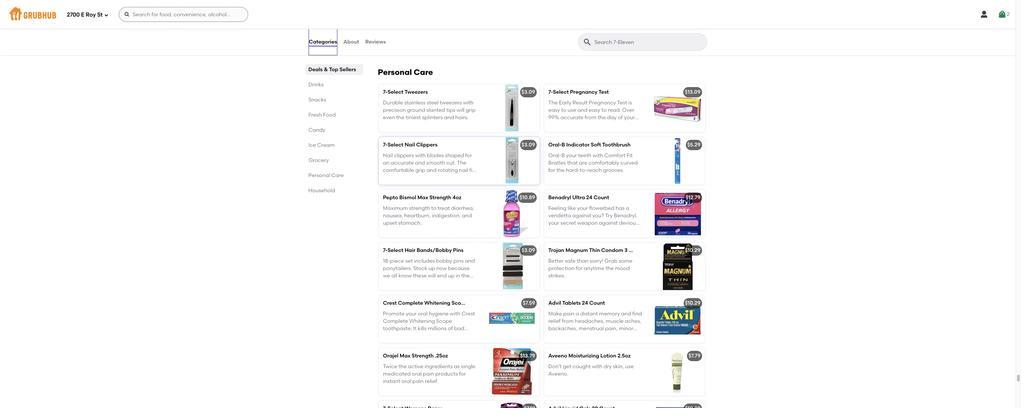 Task type: vqa. For each thing, say whether or not it's contained in the screenshot.


Task type: describe. For each thing, give the bounding box(es) containing it.
4oz
[[453, 195, 462, 201]]

twice the active ingredients as single medicated oral pain products for instant oral pain relief.
[[383, 364, 476, 385]]

1 horizontal spatial svg image
[[980, 10, 989, 19]]

18-
[[383, 258, 390, 264]]

nail
[[459, 167, 468, 174]]

slanted
[[427, 107, 445, 113]]

personal care tab
[[309, 172, 360, 180]]

orajel
[[383, 353, 399, 360]]

top
[[329, 66, 339, 73]]

select for the
[[553, 89, 569, 95]]

blades
[[427, 152, 444, 159]]

pack
[[629, 248, 642, 254]]

anytime
[[584, 266, 605, 272]]

0 vertical spatial against
[[573, 213, 592, 219]]

your up daisies
[[549, 220, 560, 226]]

even
[[383, 115, 395, 121]]

result
[[573, 100, 588, 106]]

and inside the early result pregnancy test is easy to use and easy to read. over 99% accurate from the day of your expected period.
[[578, 107, 588, 113]]

0 horizontal spatial oral
[[402, 379, 411, 385]]

0 horizontal spatial up
[[429, 266, 435, 272]]

$3.09 for trojan
[[522, 248, 535, 254]]

1 horizontal spatial max
[[418, 195, 428, 201]]

the early result pregnancy test is easy to use and easy to read. over 99% accurate from the day of your expected period.
[[549, 100, 635, 128]]

24 for ultra
[[587, 195, 593, 201]]

7- for 7-select hair bands/bobby pins
[[383, 248, 388, 254]]

oral-b indicator soft toothbrush image
[[650, 137, 705, 185]]

aches,
[[625, 318, 642, 325]]

0 vertical spatial pregnancy
[[570, 89, 598, 95]]

sellers
[[340, 66, 356, 73]]

to inside maximum strength to treat diarrhea, nausea, heartburn, indigestion, and upset stomach.
[[431, 205, 437, 212]]

candy tab
[[309, 126, 360, 134]]

dry
[[604, 364, 612, 370]]

expected
[[549, 122, 572, 128]]

that
[[568, 160, 578, 166]]

because
[[448, 266, 470, 272]]

household tab
[[309, 187, 360, 195]]

will inside 18-piece set includes bobby pins and ponytailers. stock up now because we all know these will end up in the mystery spot they always seem to disappear to.
[[428, 273, 436, 279]]

don't
[[549, 364, 562, 370]]

for inside better safe than sorry! grab some protection for anytime the mood strikes.
[[576, 266, 583, 272]]

7-select hair bands/bobby pins image
[[484, 243, 540, 291]]

they
[[416, 281, 427, 287]]

benadryl ultra 24 count
[[549, 195, 610, 201]]

benadryl ultra 24 count image
[[650, 190, 705, 238]]

advil liquid gels 20 count image
[[650, 401, 705, 409]]

categories
[[309, 39, 337, 45]]

advil tablets 24 count image
[[650, 296, 705, 344]]

7- for 7-select tweezers
[[383, 89, 388, 95]]

these
[[413, 273, 427, 279]]

pepto bismol max strength 4oz
[[383, 195, 462, 201]]

ice cream tab
[[309, 141, 360, 149]]

$7.79
[[689, 353, 701, 360]]

7-select tweezers image
[[484, 84, 540, 132]]

twice
[[383, 364, 397, 370]]

active
[[408, 364, 424, 370]]

svg image inside 2 button
[[998, 10, 1007, 19]]

optimal
[[396, 175, 415, 181]]

with inside durable stainless steel tweezers with precision ground slanted tips will grip even the tiniest splinters and hairs.
[[463, 100, 474, 106]]

to inside 18-piece set includes bobby pins and ponytailers. stock up now because we all know these will end up in the mystery spot they always seem to disappear to.
[[462, 281, 467, 287]]

indigestion,
[[432, 213, 461, 219]]

pregnancy inside the early result pregnancy test is easy to use and easy to read. over 99% accurate from the day of your expected period.
[[589, 100, 616, 106]]

corrupt
[[578, 228, 597, 234]]

bobby
[[436, 258, 452, 264]]

now
[[437, 266, 447, 272]]

crest complete whitening scope 4.4oz image
[[484, 296, 540, 344]]

cookies.
[[432, 21, 452, 27]]

includes
[[414, 258, 435, 264]]

7-select pregnancy test image
[[650, 84, 705, 132]]

piece
[[390, 258, 404, 264]]

a inside 'feeling like your flowerbed has a vendetta against you? try benadryl, your secret weapon against devious daisies and corrupt carnations.'
[[626, 205, 630, 212]]

single
[[461, 364, 476, 370]]

stomach.
[[398, 220, 422, 226]]

menstrual
[[579, 326, 604, 332]]

.25oz
[[435, 353, 448, 360]]

and up aches,
[[622, 311, 631, 317]]

b for your
[[562, 152, 565, 159]]

of
[[618, 115, 623, 121]]

7-select nail clippers image
[[484, 137, 540, 185]]

lotion
[[601, 353, 617, 360]]

pepto bismol max strength 4oz image
[[484, 190, 540, 238]]

7-select tweezers
[[383, 89, 428, 95]]

the inside 18-piece set includes bobby pins and ponytailers. stock up now because we all know these will end up in the mystery spot they always seem to disappear to.
[[462, 273, 470, 279]]

magnum
[[566, 248, 588, 254]]

better safe than sorry! grab some protection for anytime the mood strikes.
[[549, 258, 633, 279]]

1 vertical spatial max
[[400, 353, 411, 360]]

grooves.
[[603, 167, 624, 174]]

18-piece set includes bobby pins and ponytailers. stock up now because we all know these will end up in the mystery spot they always seem to disappear to.
[[383, 258, 475, 294]]

early
[[559, 100, 572, 106]]

grip inside durable stainless steel tweezers with precision ground slanted tips will grip even the tiniest splinters and hairs.
[[466, 107, 476, 113]]

tips
[[447, 107, 456, 113]]

diarrhea,
[[451, 205, 474, 212]]

use inside the early result pregnancy test is easy to use and easy to read. over 99% accurate from the day of your expected period.
[[568, 107, 577, 113]]

the inside twice the active ingredients as single medicated oral pain products for instant oral pain relief.
[[399, 364, 407, 370]]

the inside nail clippers with blades shaped for an accurate and smooth cut.  the comfortable grip and rotating nail file offer optimal precision.
[[457, 160, 467, 166]]

file
[[470, 167, 477, 174]]

muscle
[[606, 318, 624, 325]]

ultra
[[573, 195, 585, 201]]

count for benadryl ultra 24 count
[[594, 195, 610, 201]]

reviews button
[[365, 29, 386, 55]]

and left smooth
[[415, 160, 425, 166]]

smooth
[[426, 160, 445, 166]]

aveeno.
[[549, 371, 569, 377]]

count for advil tablets 24 count
[[590, 300, 605, 307]]

7- for 7-select nail clippers
[[383, 142, 388, 148]]

99%
[[549, 115, 560, 121]]

maximum strength to treat diarrhea, nausea, heartburn, indigestion, and upset stomach.
[[383, 205, 474, 226]]

instant
[[383, 379, 400, 385]]

steel
[[427, 100, 439, 106]]

1 vertical spatial against
[[599, 220, 618, 226]]

your inside the early result pregnancy test is easy to use and easy to read. over 99% accurate from the day of your expected period.
[[624, 115, 635, 121]]

2 vertical spatial pain
[[413, 379, 424, 385]]

main navigation navigation
[[0, 0, 1016, 29]]

grocery
[[309, 157, 329, 164]]

is
[[629, 100, 632, 106]]

and left other
[[569, 333, 579, 340]]

scope
[[452, 300, 468, 307]]

teeth
[[578, 152, 592, 159]]

durable stainless steel tweezers with precision ground slanted tips will grip even the tiniest splinters and hairs.
[[383, 100, 476, 121]]

reach
[[588, 167, 602, 174]]

$7.59
[[523, 300, 535, 307]]

relief.
[[425, 379, 439, 385]]

get
[[563, 364, 572, 370]]

period.
[[574, 122, 591, 128]]

the inside better safe than sorry! grab some protection for anytime the mood strikes.
[[606, 266, 614, 272]]

devious
[[619, 220, 639, 226]]

safe
[[565, 258, 576, 264]]

day
[[607, 115, 617, 121]]

all
[[392, 273, 398, 279]]

secret
[[561, 220, 576, 226]]

1 vertical spatial up
[[448, 273, 455, 279]]

you?
[[593, 213, 604, 219]]

fresh
[[309, 112, 322, 118]]

benadryl,
[[614, 213, 638, 219]]



Task type: locate. For each thing, give the bounding box(es) containing it.
products
[[436, 371, 458, 377]]

and inside maximum strength to treat diarrhea, nausea, heartburn, indigestion, and upset stomach.
[[462, 213, 472, 219]]

Search for food, convenience, alcohol... search field
[[119, 7, 248, 22]]

stock
[[413, 266, 428, 272]]

medicated
[[383, 371, 411, 377]]

from inside the early result pregnancy test is easy to use and easy to read. over 99% accurate from the day of your expected period.
[[585, 115, 597, 121]]

0 vertical spatial use
[[568, 107, 577, 113]]

against down try
[[599, 220, 618, 226]]

feeling
[[549, 205, 567, 212]]

0 vertical spatial test
[[599, 89, 609, 95]]

for inside nail clippers with blades shaped for an accurate and smooth cut.  the comfortable grip and rotating nail file offer optimal precision.
[[466, 152, 472, 159]]

for down than
[[576, 266, 583, 272]]

daisies
[[549, 228, 566, 234]]

deals & top sellers
[[309, 66, 356, 73]]

durable
[[383, 100, 403, 106]]

always
[[429, 281, 446, 287]]

0 vertical spatial count
[[594, 195, 610, 201]]

$3.09 for oral-
[[522, 142, 535, 148]]

fresh food tab
[[309, 111, 360, 119]]

pregnancy up result
[[570, 89, 598, 95]]

0 vertical spatial the
[[549, 100, 558, 106]]

snacks tab
[[309, 96, 360, 104]]

1 vertical spatial 24
[[582, 300, 588, 307]]

0 horizontal spatial svg image
[[124, 11, 130, 17]]

the inside oral-b your teeth with comfort fit bristles that are comfortably curved for the hard-to-reach grooves.
[[557, 167, 565, 174]]

st
[[97, 11, 103, 18]]

for down as on the left
[[459, 371, 466, 377]]

0 vertical spatial oral
[[412, 371, 422, 377]]

splinters
[[422, 115, 443, 121]]

b left "indicator"
[[562, 142, 565, 148]]

0 horizontal spatial max
[[400, 353, 411, 360]]

1 horizontal spatial personal
[[378, 68, 412, 77]]

and inside 18-piece set includes bobby pins and ponytailers. stock up now because we all know these will end up in the mystery spot they always seem to disappear to.
[[465, 258, 475, 264]]

from inside make pain a distant memory and find relief from headaches, muscle aches, backaches, menstrual pain, minor arthritis and other joint pain.
[[562, 318, 574, 325]]

0 horizontal spatial will
[[428, 273, 436, 279]]

$3.09
[[522, 89, 535, 95], [522, 142, 535, 148], [522, 248, 535, 254]]

pain left relief.
[[413, 379, 424, 385]]

vanilla cream filled cookies.
[[383, 21, 452, 27]]

1 horizontal spatial against
[[599, 220, 618, 226]]

care up the household tab
[[331, 172, 344, 179]]

seem
[[447, 281, 461, 287]]

max right orajel
[[400, 353, 411, 360]]

the up nail at the left
[[457, 160, 467, 166]]

0 horizontal spatial grip
[[416, 167, 426, 174]]

0 horizontal spatial use
[[568, 107, 577, 113]]

heartburn,
[[404, 213, 431, 219]]

for inside oral-b your teeth with comfort fit bristles that are comfortably curved for the hard-to-reach grooves.
[[549, 167, 555, 174]]

personal care up 7-select tweezers
[[378, 68, 433, 77]]

vendetta
[[549, 213, 571, 219]]

b up bristles
[[562, 152, 565, 159]]

2 $10.29 from the top
[[685, 300, 701, 307]]

strength
[[430, 195, 452, 201], [412, 353, 434, 360]]

1 vertical spatial will
[[428, 273, 436, 279]]

accurate inside the early result pregnancy test is easy to use and easy to read. over 99% accurate from the day of your expected period.
[[561, 115, 584, 121]]

from up backaches,
[[562, 318, 574, 325]]

personal up 7-select tweezers
[[378, 68, 412, 77]]

offer
[[383, 175, 395, 181]]

up left now
[[429, 266, 435, 272]]

will up always
[[428, 273, 436, 279]]

vanilla cream filled cookies. button
[[379, 5, 540, 53]]

your right the like
[[577, 205, 588, 212]]

1 vertical spatial nail
[[383, 152, 393, 159]]

the down bristles
[[557, 167, 565, 174]]

max up 'strength'
[[418, 195, 428, 201]]

carnations.
[[598, 228, 627, 234]]

grip
[[466, 107, 476, 113], [416, 167, 426, 174]]

1 vertical spatial from
[[562, 318, 574, 325]]

orajel max strength .25oz image
[[484, 348, 540, 396]]

1 horizontal spatial from
[[585, 115, 597, 121]]

select for 18-
[[388, 248, 404, 254]]

for down bristles
[[549, 167, 555, 174]]

some
[[619, 258, 633, 264]]

and inside 'feeling like your flowerbed has a vendetta against you? try benadryl, your secret weapon against devious daisies and corrupt carnations.'
[[567, 228, 577, 234]]

1 horizontal spatial test
[[618, 100, 628, 106]]

0 horizontal spatial personal
[[309, 172, 330, 179]]

select up the durable
[[388, 89, 404, 95]]

select up clippers
[[388, 142, 404, 148]]

accurate
[[561, 115, 584, 121], [391, 160, 414, 166]]

3 $3.09 from the top
[[522, 248, 535, 254]]

the inside the early result pregnancy test is easy to use and easy to read. over 99% accurate from the day of your expected period.
[[598, 115, 606, 121]]

nail up clippers
[[405, 142, 415, 148]]

use right skin,
[[625, 364, 634, 370]]

$3.09 for 7-
[[522, 89, 535, 95]]

trojan magnum thin condom 3 pack
[[549, 248, 642, 254]]

0 vertical spatial $10.29
[[685, 248, 701, 254]]

for inside twice the active ingredients as single medicated oral pain products for instant oral pain relief.
[[459, 371, 466, 377]]

personal care up household
[[309, 172, 344, 179]]

categories button
[[309, 29, 338, 55]]

fresh food
[[309, 112, 336, 118]]

oral-b indicator soft toothbrush
[[549, 142, 631, 148]]

pain down tablets at the right bottom of the page
[[564, 311, 575, 317]]

condom
[[602, 248, 624, 254]]

to.
[[410, 288, 417, 294]]

personal
[[378, 68, 412, 77], [309, 172, 330, 179]]

1 horizontal spatial up
[[448, 273, 455, 279]]

2 horizontal spatial svg image
[[998, 10, 1007, 19]]

1 horizontal spatial a
[[626, 205, 630, 212]]

ingredients
[[425, 364, 453, 370]]

0 horizontal spatial care
[[331, 172, 344, 179]]

7-select vanilla sandwich cookie 13oz image
[[484, 5, 540, 53]]

0 vertical spatial max
[[418, 195, 428, 201]]

select for durable
[[388, 89, 404, 95]]

0 vertical spatial nail
[[405, 142, 415, 148]]

oral- for oral-b indicator soft toothbrush
[[549, 142, 562, 148]]

0 vertical spatial accurate
[[561, 115, 584, 121]]

deals & top sellers tab
[[309, 66, 360, 74]]

0 vertical spatial up
[[429, 266, 435, 272]]

the inside the early result pregnancy test is easy to use and easy to read. over 99% accurate from the day of your expected period.
[[549, 100, 558, 106]]

other
[[580, 333, 594, 340]]

treat
[[438, 205, 450, 212]]

24 for tablets
[[582, 300, 588, 307]]

1 horizontal spatial easy
[[589, 107, 601, 113]]

magnifying glass icon image
[[583, 38, 592, 47]]

test inside the early result pregnancy test is easy to use and easy to read. over 99% accurate from the day of your expected period.
[[618, 100, 628, 106]]

sorry!
[[590, 258, 604, 264]]

easy up period.
[[589, 107, 601, 113]]

with up comfortably
[[593, 152, 603, 159]]

care up tweezers
[[414, 68, 433, 77]]

your inside oral-b your teeth with comfort fit bristles that are comfortably curved for the hard-to-reach grooves.
[[566, 152, 577, 159]]

nausea,
[[383, 213, 403, 219]]

0 horizontal spatial nail
[[383, 152, 393, 159]]

hard-
[[566, 167, 580, 174]]

comfort
[[605, 152, 626, 159]]

7-select hair bands/bobby pins
[[383, 248, 464, 254]]

for right shaped
[[466, 152, 472, 159]]

2 oral- from the top
[[549, 152, 562, 159]]

nail inside nail clippers with blades shaped for an accurate and smooth cut.  the comfortable grip and rotating nail file offer optimal precision.
[[383, 152, 393, 159]]

a down advil tablets 24 count
[[576, 311, 579, 317]]

1 horizontal spatial nail
[[405, 142, 415, 148]]

&
[[324, 66, 328, 73]]

ponytailers.
[[383, 266, 412, 272]]

trojan magnum thin condom 3 pack image
[[650, 243, 705, 291]]

don't get caught with dry skin, use aveeno.
[[549, 364, 634, 377]]

grip inside nail clippers with blades shaped for an accurate and smooth cut.  the comfortable grip and rotating nail file offer optimal precision.
[[416, 167, 426, 174]]

with down clippers
[[415, 152, 426, 159]]

aveeno
[[549, 353, 568, 360]]

use down early
[[568, 107, 577, 113]]

moisturizing
[[569, 353, 600, 360]]

1 horizontal spatial the
[[549, 100, 558, 106]]

benadryl
[[549, 195, 571, 201]]

1 vertical spatial oral-
[[549, 152, 562, 159]]

as
[[454, 364, 460, 370]]

7- for 7-select pregnancy test
[[549, 89, 553, 95]]

1 easy from the left
[[549, 107, 560, 113]]

1 vertical spatial accurate
[[391, 160, 414, 166]]

up
[[429, 266, 435, 272], [448, 273, 455, 279]]

1 vertical spatial pregnancy
[[589, 100, 616, 106]]

drinks tab
[[309, 81, 360, 89]]

oral down active
[[412, 371, 422, 377]]

b for indicator
[[562, 142, 565, 148]]

1 horizontal spatial personal care
[[378, 68, 433, 77]]

a
[[626, 205, 630, 212], [576, 311, 579, 317]]

0 vertical spatial 24
[[587, 195, 593, 201]]

up left in
[[448, 273, 455, 279]]

1 vertical spatial $3.09
[[522, 142, 535, 148]]

to right seem
[[462, 281, 467, 287]]

0 horizontal spatial from
[[562, 318, 574, 325]]

0 horizontal spatial a
[[576, 311, 579, 317]]

$10.29
[[685, 248, 701, 254], [685, 300, 701, 307]]

the up medicated
[[399, 364, 407, 370]]

the down precision
[[396, 115, 405, 121]]

to down early
[[562, 107, 567, 113]]

select up piece
[[388, 248, 404, 254]]

cream
[[317, 142, 335, 148]]

oral down medicated
[[402, 379, 411, 385]]

hairs.
[[456, 115, 469, 121]]

headaches,
[[575, 318, 605, 325]]

7- up the 18-
[[383, 248, 388, 254]]

from up period.
[[585, 115, 597, 121]]

0 vertical spatial strength
[[430, 195, 452, 201]]

$10.29 for make pain a distant memory and find relief from headaches, muscle aches, backaches, menstrual pain, minor arthritis and other joint pain.
[[685, 300, 701, 307]]

select for nail
[[388, 142, 404, 148]]

24 right ultra
[[587, 195, 593, 201]]

the left early
[[549, 100, 558, 106]]

with inside oral-b your teeth with comfort fit bristles that are comfortably curved for the hard-to-reach grooves.
[[593, 152, 603, 159]]

comfortable
[[383, 167, 414, 174]]

with inside nail clippers with blades shaped for an accurate and smooth cut.  the comfortable grip and rotating nail file offer optimal precision.
[[415, 152, 426, 159]]

household
[[309, 188, 335, 194]]

1 $3.09 from the top
[[522, 89, 535, 95]]

personal inside tab
[[309, 172, 330, 179]]

grab
[[605, 258, 618, 264]]

0 horizontal spatial against
[[573, 213, 592, 219]]

try
[[606, 213, 613, 219]]

strength up active
[[412, 353, 434, 360]]

0 horizontal spatial easy
[[549, 107, 560, 113]]

7-select womens razor image
[[484, 401, 540, 409]]

0 vertical spatial a
[[626, 205, 630, 212]]

pain,
[[605, 326, 618, 332]]

accurate inside nail clippers with blades shaped for an accurate and smooth cut.  the comfortable grip and rotating nail file offer optimal precision.
[[391, 160, 414, 166]]

1 vertical spatial $10.29
[[685, 300, 701, 307]]

$10.29 for better safe than sorry! grab some protection for anytime the mood strikes.
[[685, 248, 701, 254]]

0 vertical spatial b
[[562, 142, 565, 148]]

from
[[585, 115, 597, 121], [562, 318, 574, 325]]

2700 e roy st
[[67, 11, 103, 18]]

1 oral- from the top
[[549, 142, 562, 148]]

your up that
[[566, 152, 577, 159]]

test left is
[[618, 100, 628, 106]]

1 vertical spatial grip
[[416, 167, 426, 174]]

pins
[[453, 248, 464, 254]]

1 vertical spatial strength
[[412, 353, 434, 360]]

1 horizontal spatial oral
[[412, 371, 422, 377]]

vanilla
[[383, 21, 400, 27]]

to left treat
[[431, 205, 437, 212]]

0 horizontal spatial the
[[457, 160, 467, 166]]

1 vertical spatial a
[[576, 311, 579, 317]]

against up the weapon
[[573, 213, 592, 219]]

and down secret
[[567, 228, 577, 234]]

crest
[[383, 300, 397, 307]]

personal care inside tab
[[309, 172, 344, 179]]

svg image
[[980, 10, 989, 19], [998, 10, 1007, 19], [124, 11, 130, 17]]

easy up 99%
[[549, 107, 560, 113]]

0 vertical spatial pain
[[564, 311, 575, 317]]

1 vertical spatial count
[[590, 300, 605, 307]]

cream
[[401, 21, 418, 27]]

with inside don't get caught with dry skin, use aveeno.
[[592, 364, 603, 370]]

pain inside make pain a distant memory and find relief from headaches, muscle aches, backaches, menstrual pain, minor arthritis and other joint pain.
[[564, 311, 575, 317]]

1 vertical spatial use
[[625, 364, 634, 370]]

and down tips
[[444, 115, 454, 121]]

0 horizontal spatial personal care
[[309, 172, 344, 179]]

1 vertical spatial personal care
[[309, 172, 344, 179]]

weapon
[[578, 220, 598, 226]]

2 $3.09 from the top
[[522, 142, 535, 148]]

1 horizontal spatial care
[[414, 68, 433, 77]]

select up early
[[553, 89, 569, 95]]

will up hairs.
[[457, 107, 465, 113]]

whitening
[[425, 300, 451, 307]]

1 vertical spatial b
[[562, 152, 565, 159]]

accurate down clippers
[[391, 160, 414, 166]]

accurate up period.
[[561, 115, 584, 121]]

Search 7-Eleven search field
[[594, 39, 705, 46]]

and right pins
[[465, 258, 475, 264]]

the down the grab
[[606, 266, 614, 272]]

0 vertical spatial $3.09
[[522, 89, 535, 95]]

and down 'diarrhea,'
[[462, 213, 472, 219]]

0 vertical spatial personal
[[378, 68, 412, 77]]

grocery tab
[[309, 157, 360, 164]]

1 $10.29 from the top
[[685, 248, 701, 254]]

care inside "personal care" tab
[[331, 172, 344, 179]]

2
[[1007, 11, 1010, 17]]

0 vertical spatial grip
[[466, 107, 476, 113]]

oral-b your teeth with comfort fit bristles that are comfortably curved for the hard-to-reach grooves.
[[549, 152, 638, 174]]

tablets
[[563, 300, 581, 307]]

orajel max strength .25oz
[[383, 353, 448, 360]]

0 vertical spatial oral-
[[549, 142, 562, 148]]

end
[[437, 273, 447, 279]]

1 vertical spatial personal
[[309, 172, 330, 179]]

7-select pregnancy test
[[549, 89, 609, 95]]

pregnancy up read.
[[589, 100, 616, 106]]

use inside don't get caught with dry skin, use aveeno.
[[625, 364, 634, 370]]

1 horizontal spatial use
[[625, 364, 634, 370]]

strength up treat
[[430, 195, 452, 201]]

make pain a distant memory and find relief from headaches, muscle aches, backaches, menstrual pain, minor arthritis and other joint pain.
[[549, 311, 642, 340]]

your down "over"
[[624, 115, 635, 121]]

1 vertical spatial the
[[457, 160, 467, 166]]

b inside oral-b your teeth with comfort fit bristles that are comfortably curved for the hard-to-reach grooves.
[[562, 152, 565, 159]]

0 horizontal spatial accurate
[[391, 160, 414, 166]]

cut.
[[447, 160, 456, 166]]

test up read.
[[599, 89, 609, 95]]

7- up 99%
[[549, 89, 553, 95]]

7- up the durable
[[383, 89, 388, 95]]

hair
[[405, 248, 416, 254]]

will inside durable stainless steel tweezers with precision ground slanted tips will grip even the tiniest splinters and hairs.
[[457, 107, 465, 113]]

with left dry
[[592, 364, 603, 370]]

ice
[[309, 142, 316, 148]]

1 horizontal spatial accurate
[[561, 115, 584, 121]]

1 vertical spatial oral
[[402, 379, 411, 385]]

reviews
[[366, 39, 386, 45]]

0 vertical spatial will
[[457, 107, 465, 113]]

oral- inside oral-b your teeth with comfort fit bristles that are comfortably curved for the hard-to-reach grooves.
[[549, 152, 562, 159]]

fit
[[627, 152, 633, 159]]

the right in
[[462, 273, 470, 279]]

nail
[[405, 142, 415, 148], [383, 152, 393, 159]]

0 vertical spatial personal care
[[378, 68, 433, 77]]

count up 'distant'
[[590, 300, 605, 307]]

aveeno moisturizing lotion 2.5oz
[[549, 353, 631, 360]]

nail up the an
[[383, 152, 393, 159]]

count up flowerbed
[[594, 195, 610, 201]]

find
[[633, 311, 642, 317]]

0 horizontal spatial test
[[599, 89, 609, 95]]

a inside make pain a distant memory and find relief from headaches, muscle aches, backaches, menstrual pain, minor arthritis and other joint pain.
[[576, 311, 579, 317]]

joint
[[595, 333, 606, 340]]

svg image
[[104, 13, 109, 17]]

24 up 'distant'
[[582, 300, 588, 307]]

oral- for oral-b your teeth with comfort fit bristles that are comfortably curved for the hard-to-reach grooves.
[[549, 152, 562, 159]]

2 easy from the left
[[589, 107, 601, 113]]

with up hairs.
[[463, 100, 474, 106]]

aveeno moisturizing lotion 2.5oz image
[[650, 348, 705, 396]]

0 vertical spatial from
[[585, 115, 597, 121]]

and down result
[[578, 107, 588, 113]]

the inside durable stainless steel tweezers with precision ground slanted tips will grip even the tiniest splinters and hairs.
[[396, 115, 405, 121]]

mood
[[615, 266, 630, 272]]

24
[[587, 195, 593, 201], [582, 300, 588, 307]]

pain up relief.
[[423, 371, 434, 377]]

a right has
[[626, 205, 630, 212]]

and inside durable stainless steel tweezers with precision ground slanted tips will grip even the tiniest splinters and hairs.
[[444, 115, 454, 121]]

1 vertical spatial test
[[618, 100, 628, 106]]

1 vertical spatial pain
[[423, 371, 434, 377]]

grip up "precision."
[[416, 167, 426, 174]]

1 horizontal spatial will
[[457, 107, 465, 113]]

7- up the an
[[383, 142, 388, 148]]

personal down grocery
[[309, 172, 330, 179]]

1 vertical spatial care
[[331, 172, 344, 179]]

deals
[[309, 66, 323, 73]]

like
[[568, 205, 576, 212]]

grip up hairs.
[[466, 107, 476, 113]]

2 vertical spatial $3.09
[[522, 248, 535, 254]]

to left read.
[[602, 107, 607, 113]]

the left 'day'
[[598, 115, 606, 121]]

0 vertical spatial care
[[414, 68, 433, 77]]

comfortably
[[589, 160, 620, 166]]

1 horizontal spatial grip
[[466, 107, 476, 113]]

and up "precision."
[[427, 167, 437, 174]]



